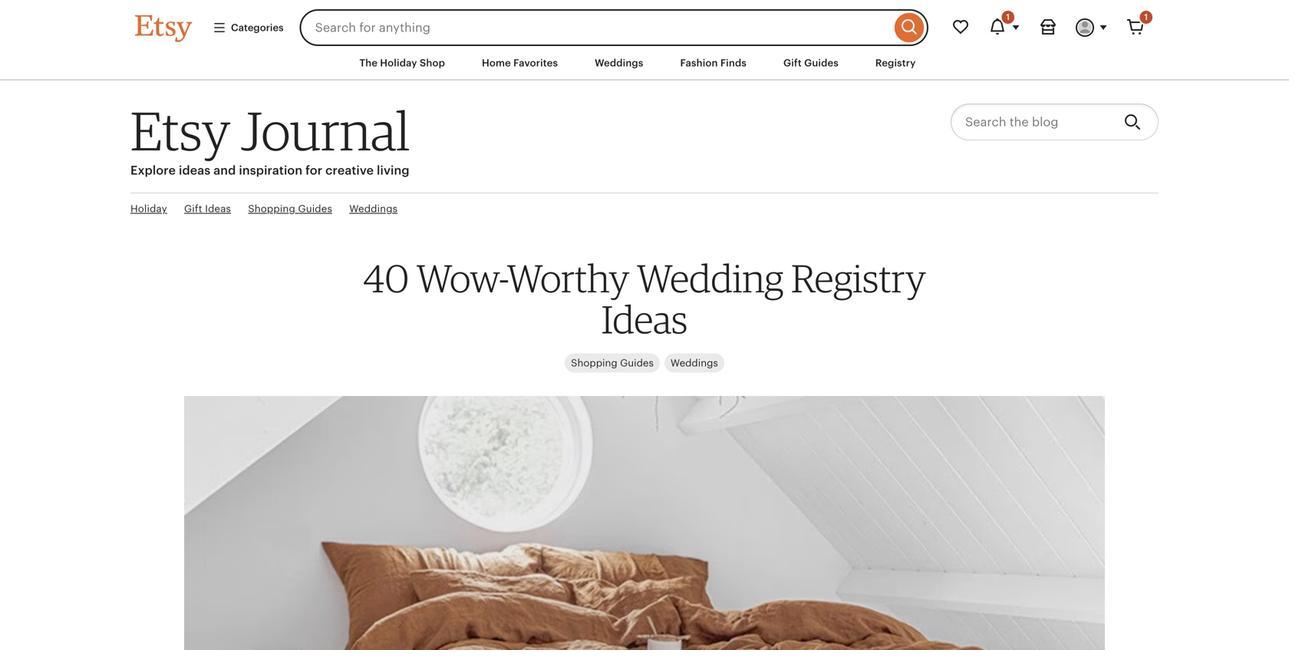 Task type: vqa. For each thing, say whether or not it's contained in the screenshot.
the right Etsy,
no



Task type: describe. For each thing, give the bounding box(es) containing it.
holiday link
[[130, 202, 167, 216]]

home favorites
[[482, 57, 558, 69]]

0 horizontal spatial shopping guides
[[248, 203, 332, 215]]

Search for anything text field
[[300, 9, 891, 46]]

gift for gift guides
[[784, 57, 802, 69]]

favorites
[[514, 57, 558, 69]]

weddings for middle weddings link
[[595, 57, 644, 69]]

journal
[[241, 98, 410, 163]]

categories
[[231, 22, 284, 33]]

inspiration
[[239, 164, 303, 177]]

the holiday shop link
[[348, 49, 457, 77]]

guides for the leftmost shopping guides link
[[298, 203, 332, 215]]

0 vertical spatial registry
[[876, 57, 916, 69]]

etsy
[[130, 98, 230, 163]]

menu bar containing the holiday shop
[[107, 46, 1182, 81]]

wow-
[[417, 255, 507, 301]]

for
[[306, 164, 323, 177]]

etsy journal link
[[130, 98, 410, 163]]

the
[[360, 57, 378, 69]]

40 wow-worthy wedding registry ideas
[[363, 255, 926, 342]]

shopping guides inside shopping guides link
[[571, 357, 654, 369]]

1 horizontal spatial holiday
[[380, 57, 417, 69]]

1 horizontal spatial weddings link
[[583, 49, 655, 77]]

weddings for weddings link to the left
[[349, 203, 398, 215]]

the holiday shop
[[360, 57, 445, 69]]

worthy
[[507, 255, 630, 301]]

guides for gift guides "link"
[[805, 57, 839, 69]]

wedding
[[637, 255, 784, 301]]

etsy journal explore ideas and inspiration for creative living
[[130, 98, 410, 177]]



Task type: locate. For each thing, give the bounding box(es) containing it.
guides left registry link
[[805, 57, 839, 69]]

fashion
[[680, 57, 718, 69]]

40
[[363, 255, 409, 301]]

0 horizontal spatial shopping guides link
[[248, 202, 332, 216]]

1 1 from the left
[[1007, 12, 1010, 22]]

weddings link
[[583, 49, 655, 77], [349, 202, 398, 216], [665, 353, 725, 373]]

2 vertical spatial weddings link
[[665, 353, 725, 373]]

0 vertical spatial weddings
[[595, 57, 644, 69]]

shopping guides down inspiration on the top left of the page
[[248, 203, 332, 215]]

wedding registry ideas: must-haves to add to your checklist image
[[184, 386, 1105, 650]]

gift ideas link
[[184, 202, 231, 216]]

menu bar
[[107, 46, 1182, 81]]

0 vertical spatial holiday
[[380, 57, 417, 69]]

1 button
[[980, 9, 1030, 46]]

0 horizontal spatial guides
[[298, 203, 332, 215]]

shopping guides down 40 wow-worthy wedding registry ideas
[[571, 357, 654, 369]]

0 vertical spatial shopping
[[248, 203, 295, 215]]

weddings
[[595, 57, 644, 69], [349, 203, 398, 215], [671, 357, 718, 369]]

1 horizontal spatial ideas
[[602, 296, 688, 342]]

0 horizontal spatial weddings link
[[349, 202, 398, 216]]

finds
[[721, 57, 747, 69]]

0 vertical spatial weddings link
[[583, 49, 655, 77]]

living
[[377, 164, 410, 177]]

2 horizontal spatial weddings
[[671, 357, 718, 369]]

ideas
[[205, 203, 231, 215], [602, 296, 688, 342]]

shopping guides link down inspiration on the top left of the page
[[248, 202, 332, 216]]

1 link
[[1118, 9, 1155, 46]]

Search the blog text field
[[951, 104, 1112, 141]]

0 vertical spatial shopping guides link
[[248, 202, 332, 216]]

1 vertical spatial shopping guides
[[571, 357, 654, 369]]

0 horizontal spatial shopping
[[248, 203, 295, 215]]

1 horizontal spatial guides
[[620, 357, 654, 369]]

1 horizontal spatial weddings
[[595, 57, 644, 69]]

holiday right the on the left of page
[[380, 57, 417, 69]]

explore
[[130, 164, 176, 177]]

1 vertical spatial weddings link
[[349, 202, 398, 216]]

1
[[1007, 12, 1010, 22], [1145, 12, 1148, 22]]

0 horizontal spatial weddings
[[349, 203, 398, 215]]

1 horizontal spatial shopping
[[571, 357, 618, 369]]

1 vertical spatial ideas
[[602, 296, 688, 342]]

none search field inside categories banner
[[300, 9, 929, 46]]

categories banner
[[107, 0, 1182, 46]]

ideas inside 40 wow-worthy wedding registry ideas
[[602, 296, 688, 342]]

gift guides link
[[772, 49, 850, 77]]

guides down 40 wow-worthy wedding registry ideas
[[620, 357, 654, 369]]

holiday down explore
[[130, 203, 167, 215]]

and
[[214, 164, 236, 177]]

1 vertical spatial shopping
[[571, 357, 618, 369]]

shopping guides link down 40 wow-worthy wedding registry ideas
[[565, 353, 660, 373]]

2 1 from the left
[[1145, 12, 1148, 22]]

registry
[[876, 57, 916, 69], [792, 255, 926, 301]]

None search field
[[300, 9, 929, 46]]

creative
[[326, 164, 374, 177]]

fashion finds link
[[669, 49, 758, 77]]

1 vertical spatial guides
[[298, 203, 332, 215]]

1 horizontal spatial 1
[[1145, 12, 1148, 22]]

2 horizontal spatial guides
[[805, 57, 839, 69]]

0 vertical spatial ideas
[[205, 203, 231, 215]]

0 horizontal spatial 1
[[1007, 12, 1010, 22]]

1 horizontal spatial gift
[[784, 57, 802, 69]]

home favorites link
[[471, 49, 570, 77]]

gift for gift ideas
[[184, 203, 202, 215]]

categories button
[[201, 14, 295, 42]]

1 vertical spatial gift
[[184, 203, 202, 215]]

0 horizontal spatial gift
[[184, 203, 202, 215]]

gift
[[784, 57, 802, 69], [184, 203, 202, 215]]

home
[[482, 57, 511, 69]]

gift down ideas
[[184, 203, 202, 215]]

shopping guides link
[[248, 202, 332, 216], [565, 353, 660, 373]]

1 inside popup button
[[1007, 12, 1010, 22]]

registry inside 40 wow-worthy wedding registry ideas
[[792, 255, 926, 301]]

guides inside "link"
[[805, 57, 839, 69]]

0 vertical spatial gift
[[784, 57, 802, 69]]

1 horizontal spatial shopping guides
[[571, 357, 654, 369]]

gift inside "link"
[[784, 57, 802, 69]]

2 vertical spatial guides
[[620, 357, 654, 369]]

guides down for
[[298, 203, 332, 215]]

2 horizontal spatial weddings link
[[665, 353, 725, 373]]

guides
[[805, 57, 839, 69], [298, 203, 332, 215], [620, 357, 654, 369]]

shopping guides
[[248, 203, 332, 215], [571, 357, 654, 369]]

holiday
[[380, 57, 417, 69], [130, 203, 167, 215]]

ideas
[[179, 164, 211, 177]]

gift right finds
[[784, 57, 802, 69]]

1 vertical spatial shopping guides link
[[565, 353, 660, 373]]

0 horizontal spatial holiday
[[130, 203, 167, 215]]

1 vertical spatial weddings
[[349, 203, 398, 215]]

shop
[[420, 57, 445, 69]]

0 horizontal spatial ideas
[[205, 203, 231, 215]]

gift ideas
[[184, 203, 231, 215]]

0 vertical spatial guides
[[805, 57, 839, 69]]

registry link
[[864, 49, 928, 77]]

1 vertical spatial holiday
[[130, 203, 167, 215]]

gift guides
[[784, 57, 839, 69]]

0 vertical spatial shopping guides
[[248, 203, 332, 215]]

1 horizontal spatial shopping guides link
[[565, 353, 660, 373]]

shopping
[[248, 203, 295, 215], [571, 357, 618, 369]]

2 vertical spatial weddings
[[671, 357, 718, 369]]

1 vertical spatial registry
[[792, 255, 926, 301]]

fashion finds
[[680, 57, 747, 69]]



